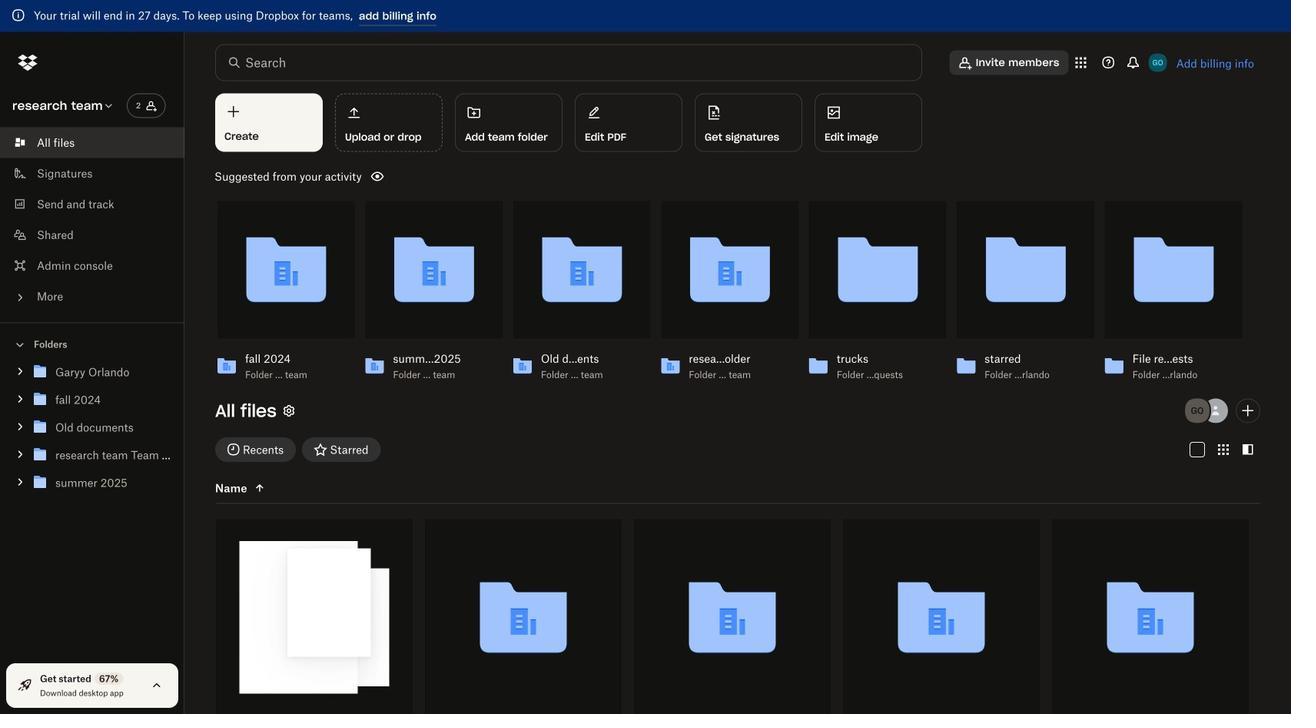 Task type: vqa. For each thing, say whether or not it's contained in the screenshot.
Team member folder, Garyy Orlando row
yes



Task type: describe. For each thing, give the bounding box(es) containing it.
folder settings image
[[280, 401, 298, 420]]

dropbox image
[[12, 47, 43, 78]]

team member folder, garyy orlando row
[[216, 519, 413, 714]]

Search in folder "Dropbox" text field
[[245, 53, 890, 72]]



Task type: locate. For each thing, give the bounding box(es) containing it.
list
[[0, 118, 184, 322]]

group
[[0, 355, 194, 508]]

add team members image
[[1239, 401, 1257, 420]]

team shared folder, research team team folder row
[[843, 519, 1040, 714]]

alert
[[0, 0, 1291, 32]]

more image
[[12, 290, 28, 305]]

team shared folder, fall 2024 row
[[425, 519, 622, 714]]

stonetiffany950@gmail.com image
[[1204, 398, 1228, 423]]

team shared folder, summer 2025 row
[[1052, 519, 1249, 714]]

list item
[[0, 127, 184, 158]]

team shared folder, old documents row
[[634, 519, 831, 714]]



